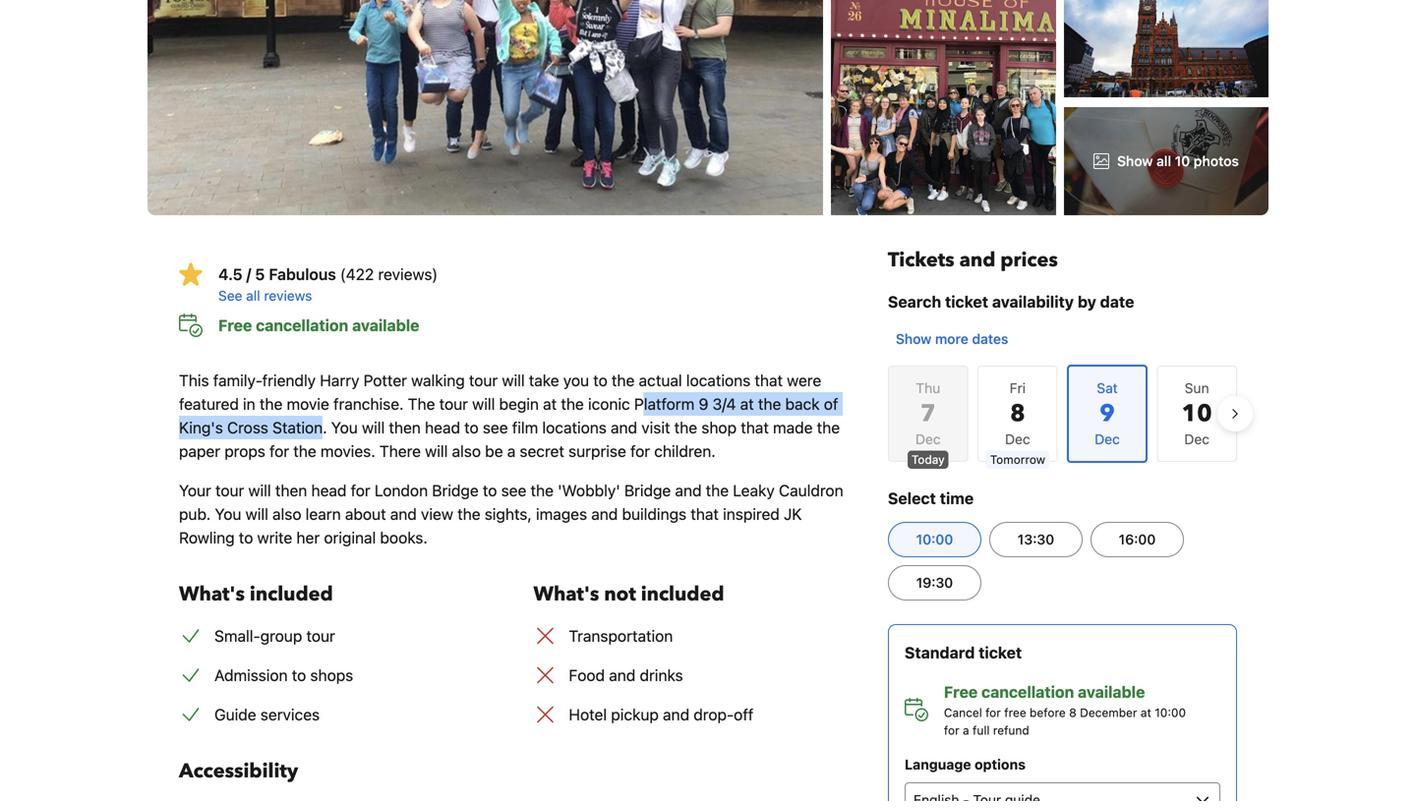 Task type: vqa. For each thing, say whether or not it's contained in the screenshot.
"Car rentals"
no



Task type: describe. For each thing, give the bounding box(es) containing it.
search
[[888, 293, 942, 311]]

walking
[[411, 371, 465, 390]]

for down cancel
[[944, 724, 960, 738]]

you inside this family-friendly harry potter walking tour will take you to the actual locations that were featured in the movie franchise. the tour will begin at the iconic platform 9 3/4 at the back of king's cross station. you will then head to see film locations and visit the shop that made the paper props for the movies. there will also be a secret surprise for children.
[[331, 419, 358, 437]]

group
[[260, 627, 302, 646]]

sun 10 dec
[[1182, 380, 1213, 448]]

the up "images" at bottom
[[531, 482, 554, 500]]

free for free cancellation available
[[218, 316, 252, 335]]

to left shops
[[292, 666, 306, 685]]

1 bridge from the left
[[432, 482, 479, 500]]

2 bridge from the left
[[625, 482, 671, 500]]

see inside your tour will then head for london bridge to see the 'wobbly' bridge and the leaky cauldron pub. you will also learn about and view the sights, images and buildings that inspired jk rowling to write her original books.
[[501, 482, 527, 500]]

fabulous
[[269, 265, 336, 284]]

head inside this family-friendly harry potter walking tour will take you to the actual locations that were featured in the movie franchise. the tour will begin at the iconic platform 9 3/4 at the back of king's cross station. you will then head to see film locations and visit the shop that made the paper props for the movies. there will also be a secret surprise for children.
[[425, 419, 460, 437]]

photos
[[1194, 153, 1239, 169]]

fri
[[1010, 380, 1026, 396]]

ticket for standard
[[979, 644, 1022, 663]]

4.5
[[218, 265, 243, 284]]

10 inside region
[[1182, 398, 1213, 430]]

will down props
[[248, 482, 271, 500]]

learn
[[306, 505, 341, 524]]

8 inside free cancellation available cancel for free before 8 december at 10:00 for a full refund
[[1069, 706, 1077, 720]]

for down station. at the left of the page
[[270, 442, 289, 461]]

friendly
[[262, 371, 316, 390]]

the down of
[[817, 419, 840, 437]]

search ticket availability by date
[[888, 293, 1135, 311]]

of
[[824, 395, 839, 414]]

free cancellation available
[[218, 316, 420, 335]]

more
[[935, 331, 969, 347]]

your
[[179, 482, 211, 500]]

small-
[[214, 627, 260, 646]]

iconic
[[588, 395, 630, 414]]

original
[[324, 529, 376, 547]]

tickets
[[888, 247, 955, 274]]

the down you in the top left of the page
[[561, 395, 584, 414]]

visit
[[642, 419, 670, 437]]

london
[[375, 482, 428, 500]]

show more dates
[[896, 331, 1009, 347]]

2 included from the left
[[641, 581, 725, 608]]

and inside this family-friendly harry potter walking tour will take you to the actual locations that were featured in the movie franchise. the tour will begin at the iconic platform 9 3/4 at the back of king's cross station. you will then head to see film locations and visit the shop that made the paper props for the movies. there will also be a secret surprise for children.
[[611, 419, 638, 437]]

in
[[243, 395, 256, 414]]

0 vertical spatial 10
[[1175, 153, 1191, 169]]

for up full
[[986, 706, 1001, 720]]

will up write
[[246, 505, 268, 524]]

to up sights,
[[483, 482, 497, 500]]

ticket for search
[[945, 293, 989, 311]]

free for free cancellation available cancel for free before 8 december at 10:00 for a full refund
[[944, 683, 978, 702]]

be
[[485, 442, 503, 461]]

full
[[973, 724, 990, 738]]

the left 'leaky'
[[706, 482, 729, 500]]

refund
[[993, 724, 1030, 738]]

potter
[[364, 371, 407, 390]]

tour right walking
[[469, 371, 498, 390]]

0 vertical spatial all
[[1157, 153, 1172, 169]]

back
[[786, 395, 820, 414]]

the down station. at the left of the page
[[293, 442, 316, 461]]

prices
[[1001, 247, 1058, 274]]

before
[[1030, 706, 1066, 720]]

pickup
[[611, 706, 659, 725]]

sun
[[1185, 380, 1210, 396]]

reviews
[[264, 288, 312, 304]]

harry
[[320, 371, 360, 390]]

transportation
[[569, 627, 673, 646]]

about
[[345, 505, 386, 524]]

tomorrow
[[990, 453, 1046, 467]]

will up begin
[[502, 371, 525, 390]]

dec for 8
[[1005, 431, 1031, 448]]

1 included from the left
[[250, 581, 333, 608]]

her
[[297, 529, 320, 547]]

buildings
[[622, 505, 687, 524]]

images
[[536, 505, 587, 524]]

you
[[563, 371, 589, 390]]

guide
[[214, 706, 256, 725]]

what's not included
[[534, 581, 725, 608]]

free
[[1005, 706, 1027, 720]]

tour right group
[[306, 627, 335, 646]]

begin
[[499, 395, 539, 414]]

will down the franchise.
[[362, 419, 385, 437]]

see
[[218, 288, 242, 304]]

by
[[1078, 293, 1097, 311]]

today
[[912, 453, 945, 467]]

standard ticket
[[905, 644, 1022, 663]]

language
[[905, 757, 972, 773]]

/
[[246, 265, 251, 284]]

featured
[[179, 395, 239, 414]]

shops
[[310, 666, 353, 685]]

19:30
[[916, 575, 953, 591]]

drop-
[[694, 706, 734, 725]]

dec for 7
[[916, 431, 941, 448]]

see all reviews button
[[218, 286, 857, 306]]

select
[[888, 489, 936, 508]]

tickets and prices
[[888, 247, 1058, 274]]

view
[[421, 505, 453, 524]]

write
[[257, 529, 292, 547]]

the right in
[[260, 395, 283, 414]]

to left write
[[239, 529, 253, 547]]

admission
[[214, 666, 288, 685]]

and down children.
[[675, 482, 702, 500]]

10:00 inside free cancellation available cancel for free before 8 december at 10:00 for a full refund
[[1155, 706, 1186, 720]]

pub.
[[179, 505, 211, 524]]

language options
[[905, 757, 1026, 773]]

then inside this family-friendly harry potter walking tour will take you to the actual locations that were featured in the movie franchise. the tour will begin at the iconic platform 9 3/4 at the back of king's cross station. you will then head to see film locations and visit the shop that made the paper props for the movies. there will also be a secret surprise for children.
[[389, 419, 421, 437]]

surprise
[[569, 442, 626, 461]]

5
[[255, 265, 265, 284]]

1 horizontal spatial locations
[[686, 371, 751, 390]]

not
[[604, 581, 636, 608]]

thu 7 dec today
[[912, 380, 945, 467]]

what's for what's included
[[179, 581, 245, 608]]

the right view
[[458, 505, 481, 524]]

the up children.
[[675, 419, 698, 437]]

franchise.
[[333, 395, 404, 414]]

all inside 4.5 / 5 fabulous (422 reviews) see all reviews
[[246, 288, 260, 304]]

show for show more dates
[[896, 331, 932, 347]]



Task type: locate. For each thing, give the bounding box(es) containing it.
1 horizontal spatial you
[[331, 419, 358, 437]]

0 vertical spatial 8
[[1010, 398, 1026, 430]]

food and drinks
[[569, 666, 683, 685]]

9
[[699, 395, 709, 414]]

1 horizontal spatial available
[[1078, 683, 1145, 702]]

and left prices
[[960, 247, 996, 274]]

cancellation for free cancellation available
[[256, 316, 349, 335]]

1 vertical spatial 8
[[1069, 706, 1077, 720]]

0 horizontal spatial all
[[246, 288, 260, 304]]

will right "there"
[[425, 442, 448, 461]]

free
[[218, 316, 252, 335], [944, 683, 978, 702]]

services
[[261, 706, 320, 725]]

1 vertical spatial that
[[741, 419, 769, 437]]

at right 3/4
[[740, 395, 754, 414]]

reviews)
[[378, 265, 438, 284]]

0 horizontal spatial head
[[311, 482, 347, 500]]

cancellation down reviews
[[256, 316, 349, 335]]

to right you in the top left of the page
[[593, 371, 608, 390]]

and down iconic
[[611, 419, 638, 437]]

0 vertical spatial you
[[331, 419, 358, 437]]

and right food
[[609, 666, 636, 685]]

what's included
[[179, 581, 333, 608]]

that left inspired
[[691, 505, 719, 524]]

available up december
[[1078, 683, 1145, 702]]

(422
[[340, 265, 374, 284]]

time
[[940, 489, 974, 508]]

sights,
[[485, 505, 532, 524]]

included right not on the left bottom of the page
[[641, 581, 725, 608]]

1 horizontal spatial 10:00
[[1155, 706, 1186, 720]]

1 vertical spatial all
[[246, 288, 260, 304]]

that right shop
[[741, 419, 769, 437]]

free cancellation available cancel for free before 8 december at 10:00 for a full refund
[[944, 683, 1186, 738]]

tour
[[469, 371, 498, 390], [439, 395, 468, 414], [215, 482, 244, 500], [306, 627, 335, 646]]

0 horizontal spatial 8
[[1010, 398, 1026, 430]]

0 vertical spatial also
[[452, 442, 481, 461]]

0 vertical spatial 10:00
[[916, 532, 953, 548]]

at right december
[[1141, 706, 1152, 720]]

admission to shops
[[214, 666, 353, 685]]

shop
[[702, 419, 737, 437]]

4.5 / 5 fabulous (422 reviews) see all reviews
[[218, 265, 438, 304]]

1 vertical spatial you
[[215, 505, 241, 524]]

0 vertical spatial show
[[1118, 153, 1153, 169]]

head down the on the left
[[425, 419, 460, 437]]

dec inside sun 10 dec
[[1185, 431, 1210, 448]]

bridge up buildings
[[625, 482, 671, 500]]

0 vertical spatial then
[[389, 419, 421, 437]]

available up potter
[[352, 316, 420, 335]]

will
[[502, 371, 525, 390], [472, 395, 495, 414], [362, 419, 385, 437], [425, 442, 448, 461], [248, 482, 271, 500], [246, 505, 268, 524]]

8 inside 'fri 8 dec tomorrow'
[[1010, 398, 1026, 430]]

station.
[[272, 419, 327, 437]]

a
[[507, 442, 516, 461], [963, 724, 970, 738]]

show for show all 10 photos
[[1118, 153, 1153, 169]]

2 horizontal spatial dec
[[1185, 431, 1210, 448]]

0 vertical spatial available
[[352, 316, 420, 335]]

thu
[[916, 380, 941, 396]]

made
[[773, 419, 813, 437]]

see up be at the left of page
[[483, 419, 508, 437]]

10 down sun
[[1182, 398, 1213, 430]]

2 horizontal spatial at
[[1141, 706, 1152, 720]]

1 vertical spatial show
[[896, 331, 932, 347]]

1 vertical spatial cancellation
[[982, 683, 1074, 702]]

1 horizontal spatial all
[[1157, 153, 1172, 169]]

for down visit on the bottom of page
[[631, 442, 650, 461]]

dec inside thu 7 dec today
[[916, 431, 941, 448]]

at
[[543, 395, 557, 414], [740, 395, 754, 414], [1141, 706, 1152, 720]]

hotel
[[569, 706, 607, 725]]

1 what's from the left
[[179, 581, 245, 608]]

0 horizontal spatial a
[[507, 442, 516, 461]]

options
[[975, 757, 1026, 773]]

a inside this family-friendly harry potter walking tour will take you to the actual locations that were featured in the movie franchise. the tour will begin at the iconic platform 9 3/4 at the back of king's cross station. you will then head to see film locations and visit the shop that made the paper props for the movies. there will also be a secret surprise for children.
[[507, 442, 516, 461]]

show down "search"
[[896, 331, 932, 347]]

1 vertical spatial see
[[501, 482, 527, 500]]

will left begin
[[472, 395, 495, 414]]

all left photos
[[1157, 153, 1172, 169]]

also left be at the left of page
[[452, 442, 481, 461]]

0 horizontal spatial what's
[[179, 581, 245, 608]]

you up the rowling in the left of the page
[[215, 505, 241, 524]]

0 horizontal spatial locations
[[542, 419, 607, 437]]

1 horizontal spatial bridge
[[625, 482, 671, 500]]

1 horizontal spatial dec
[[1005, 431, 1031, 448]]

0 horizontal spatial available
[[352, 316, 420, 335]]

available inside free cancellation available cancel for free before 8 december at 10:00 for a full refund
[[1078, 683, 1145, 702]]

locations up 3/4
[[686, 371, 751, 390]]

0 vertical spatial cancellation
[[256, 316, 349, 335]]

at down take
[[543, 395, 557, 414]]

food
[[569, 666, 605, 685]]

2 vertical spatial that
[[691, 505, 719, 524]]

1 vertical spatial then
[[275, 482, 307, 500]]

then up learn
[[275, 482, 307, 500]]

take
[[529, 371, 559, 390]]

available for free cancellation available
[[352, 316, 420, 335]]

a right be at the left of page
[[507, 442, 516, 461]]

bridge up view
[[432, 482, 479, 500]]

ticket right standard
[[979, 644, 1022, 663]]

0 horizontal spatial included
[[250, 581, 333, 608]]

the left the back
[[758, 395, 781, 414]]

also
[[452, 442, 481, 461], [273, 505, 302, 524]]

date
[[1100, 293, 1135, 311]]

off
[[734, 706, 754, 725]]

included up group
[[250, 581, 333, 608]]

this
[[179, 371, 209, 390]]

show left photos
[[1118, 153, 1153, 169]]

0 vertical spatial locations
[[686, 371, 751, 390]]

family-
[[213, 371, 262, 390]]

0 horizontal spatial at
[[543, 395, 557, 414]]

1 horizontal spatial also
[[452, 442, 481, 461]]

dates
[[972, 331, 1009, 347]]

tour down walking
[[439, 395, 468, 414]]

cauldron
[[779, 482, 844, 500]]

tour right your at the bottom of the page
[[215, 482, 244, 500]]

0 vertical spatial see
[[483, 419, 508, 437]]

then up "there"
[[389, 419, 421, 437]]

0 vertical spatial ticket
[[945, 293, 989, 311]]

0 vertical spatial head
[[425, 419, 460, 437]]

guide services
[[214, 706, 320, 725]]

drinks
[[640, 666, 683, 685]]

0 vertical spatial that
[[755, 371, 783, 390]]

that inside your tour will then head for london bridge to see the 'wobbly' bridge and the leaky cauldron pub. you will also learn about and view the sights, images and buildings that inspired jk rowling to write her original books.
[[691, 505, 719, 524]]

tour inside your tour will then head for london bridge to see the 'wobbly' bridge and the leaky cauldron pub. you will also learn about and view the sights, images and buildings that inspired jk rowling to write her original books.
[[215, 482, 244, 500]]

actual
[[639, 371, 682, 390]]

what's up small-
[[179, 581, 245, 608]]

at inside free cancellation available cancel for free before 8 december at 10:00 for a full refund
[[1141, 706, 1152, 720]]

1 vertical spatial a
[[963, 724, 970, 738]]

and up books.
[[390, 505, 417, 524]]

region containing 7
[[872, 357, 1253, 471]]

head up learn
[[311, 482, 347, 500]]

8 down fri
[[1010, 398, 1026, 430]]

region
[[872, 357, 1253, 471]]

0 horizontal spatial then
[[275, 482, 307, 500]]

0 horizontal spatial show
[[896, 331, 932, 347]]

free inside free cancellation available cancel for free before 8 december at 10:00 for a full refund
[[944, 683, 978, 702]]

10:00 down select time
[[916, 532, 953, 548]]

fri 8 dec tomorrow
[[990, 380, 1046, 467]]

were
[[787, 371, 822, 390]]

1 horizontal spatial what's
[[534, 581, 599, 608]]

children.
[[654, 442, 716, 461]]

you inside your tour will then head for london bridge to see the 'wobbly' bridge and the leaky cauldron pub. you will also learn about and view the sights, images and buildings that inspired jk rowling to write her original books.
[[215, 505, 241, 524]]

0 horizontal spatial you
[[215, 505, 241, 524]]

1 horizontal spatial then
[[389, 419, 421, 437]]

1 horizontal spatial at
[[740, 395, 754, 414]]

0 vertical spatial free
[[218, 316, 252, 335]]

1 vertical spatial free
[[944, 683, 978, 702]]

8 right the before
[[1069, 706, 1077, 720]]

to left film
[[465, 419, 479, 437]]

0 horizontal spatial 10:00
[[916, 532, 953, 548]]

2 dec from the left
[[1005, 431, 1031, 448]]

dec inside 'fri 8 dec tomorrow'
[[1005, 431, 1031, 448]]

0 horizontal spatial also
[[273, 505, 302, 524]]

availability
[[992, 293, 1074, 311]]

for up about
[[351, 482, 371, 500]]

see up sights,
[[501, 482, 527, 500]]

dec up tomorrow
[[1005, 431, 1031, 448]]

1 vertical spatial locations
[[542, 419, 607, 437]]

cancellation up free
[[982, 683, 1074, 702]]

13:30
[[1018, 532, 1055, 548]]

16:00
[[1119, 532, 1156, 548]]

also inside your tour will then head for london bridge to see the 'wobbly' bridge and the leaky cauldron pub. you will also learn about and view the sights, images and buildings that inspired jk rowling to write her original books.
[[273, 505, 302, 524]]

10
[[1175, 153, 1191, 169], [1182, 398, 1213, 430]]

0 vertical spatial a
[[507, 442, 516, 461]]

dec down sun
[[1185, 431, 1210, 448]]

what's left not on the left bottom of the page
[[534, 581, 599, 608]]

1 horizontal spatial 8
[[1069, 706, 1077, 720]]

the
[[612, 371, 635, 390], [260, 395, 283, 414], [561, 395, 584, 414], [758, 395, 781, 414], [675, 419, 698, 437], [817, 419, 840, 437], [293, 442, 316, 461], [531, 482, 554, 500], [706, 482, 729, 500], [458, 505, 481, 524]]

cancellation inside free cancellation available cancel for free before 8 december at 10:00 for a full refund
[[982, 683, 1074, 702]]

secret
[[520, 442, 565, 461]]

movie
[[287, 395, 329, 414]]

jk
[[784, 505, 802, 524]]

1 vertical spatial also
[[273, 505, 302, 524]]

accessibility
[[179, 758, 298, 786]]

1 horizontal spatial free
[[944, 683, 978, 702]]

props
[[225, 442, 265, 461]]

head inside your tour will then head for london bridge to see the 'wobbly' bridge and the leaky cauldron pub. you will also learn about and view the sights, images and buildings that inspired jk rowling to write her original books.
[[311, 482, 347, 500]]

2 what's from the left
[[534, 581, 599, 608]]

10:00 right december
[[1155, 706, 1186, 720]]

that left were
[[755, 371, 783, 390]]

10:00
[[916, 532, 953, 548], [1155, 706, 1186, 720]]

for inside your tour will then head for london bridge to see the 'wobbly' bridge and the leaky cauldron pub. you will also learn about and view the sights, images and buildings that inspired jk rowling to write her original books.
[[351, 482, 371, 500]]

also up write
[[273, 505, 302, 524]]

available for free cancellation available cancel for free before 8 december at 10:00 for a full refund
[[1078, 683, 1145, 702]]

that
[[755, 371, 783, 390], [741, 419, 769, 437], [691, 505, 719, 524]]

0 horizontal spatial free
[[218, 316, 252, 335]]

1 dec from the left
[[916, 431, 941, 448]]

1 vertical spatial 10:00
[[1155, 706, 1186, 720]]

see inside this family-friendly harry potter walking tour will take you to the actual locations that were featured in the movie franchise. the tour will begin at the iconic platform 9 3/4 at the back of king's cross station. you will then head to see film locations and visit the shop that made the paper props for the movies. there will also be a secret surprise for children.
[[483, 419, 508, 437]]

free down see
[[218, 316, 252, 335]]

locations up surprise at the bottom of page
[[542, 419, 607, 437]]

1 horizontal spatial cancellation
[[982, 683, 1074, 702]]

your tour will then head for london bridge to see the 'wobbly' bridge and the leaky cauldron pub. you will also learn about and view the sights, images and buildings that inspired jk rowling to write her original books.
[[179, 482, 844, 547]]

0 horizontal spatial cancellation
[[256, 316, 349, 335]]

a inside free cancellation available cancel for free before 8 december at 10:00 for a full refund
[[963, 724, 970, 738]]

1 vertical spatial available
[[1078, 683, 1145, 702]]

a left full
[[963, 724, 970, 738]]

1 horizontal spatial head
[[425, 419, 460, 437]]

show all 10 photos
[[1118, 153, 1239, 169]]

1 vertical spatial ticket
[[979, 644, 1022, 663]]

1 horizontal spatial included
[[641, 581, 725, 608]]

you up movies.
[[331, 419, 358, 437]]

1 vertical spatial 10
[[1182, 398, 1213, 430]]

0 horizontal spatial bridge
[[432, 482, 479, 500]]

and
[[960, 247, 996, 274], [611, 419, 638, 437], [675, 482, 702, 500], [390, 505, 417, 524], [592, 505, 618, 524], [609, 666, 636, 685], [663, 706, 690, 725]]

cancellation for free cancellation available cancel for free before 8 december at 10:00 for a full refund
[[982, 683, 1074, 702]]

then
[[389, 419, 421, 437], [275, 482, 307, 500]]

1 horizontal spatial show
[[1118, 153, 1153, 169]]

1 horizontal spatial a
[[963, 724, 970, 738]]

cross
[[227, 419, 268, 437]]

all down /
[[246, 288, 260, 304]]

small-group tour
[[214, 627, 335, 646]]

see
[[483, 419, 508, 437], [501, 482, 527, 500]]

leaky
[[733, 482, 775, 500]]

3 dec from the left
[[1185, 431, 1210, 448]]

1 vertical spatial head
[[311, 482, 347, 500]]

0 horizontal spatial dec
[[916, 431, 941, 448]]

also inside this family-friendly harry potter walking tour will take you to the actual locations that were featured in the movie franchise. the tour will begin at the iconic platform 9 3/4 at the back of king's cross station. you will then head to see film locations and visit the shop that made the paper props for the movies. there will also be a secret surprise for children.
[[452, 442, 481, 461]]

standard
[[905, 644, 975, 663]]

show inside button
[[896, 331, 932, 347]]

7
[[921, 398, 936, 430]]

free up cancel
[[944, 683, 978, 702]]

what's for what's not included
[[534, 581, 599, 608]]

8
[[1010, 398, 1026, 430], [1069, 706, 1077, 720]]

ticket up show more dates
[[945, 293, 989, 311]]

the up iconic
[[612, 371, 635, 390]]

for
[[270, 442, 289, 461], [631, 442, 650, 461], [351, 482, 371, 500], [986, 706, 1001, 720], [944, 724, 960, 738]]

books.
[[380, 529, 428, 547]]

inspired
[[723, 505, 780, 524]]

paper
[[179, 442, 220, 461]]

then inside your tour will then head for london bridge to see the 'wobbly' bridge and the leaky cauldron pub. you will also learn about and view the sights, images and buildings that inspired jk rowling to write her original books.
[[275, 482, 307, 500]]

dec up today at right
[[916, 431, 941, 448]]

and down 'wobbly'
[[592, 505, 618, 524]]

and left drop-
[[663, 706, 690, 725]]

10 left photos
[[1175, 153, 1191, 169]]

all
[[1157, 153, 1172, 169], [246, 288, 260, 304]]

rowling
[[179, 529, 235, 547]]



